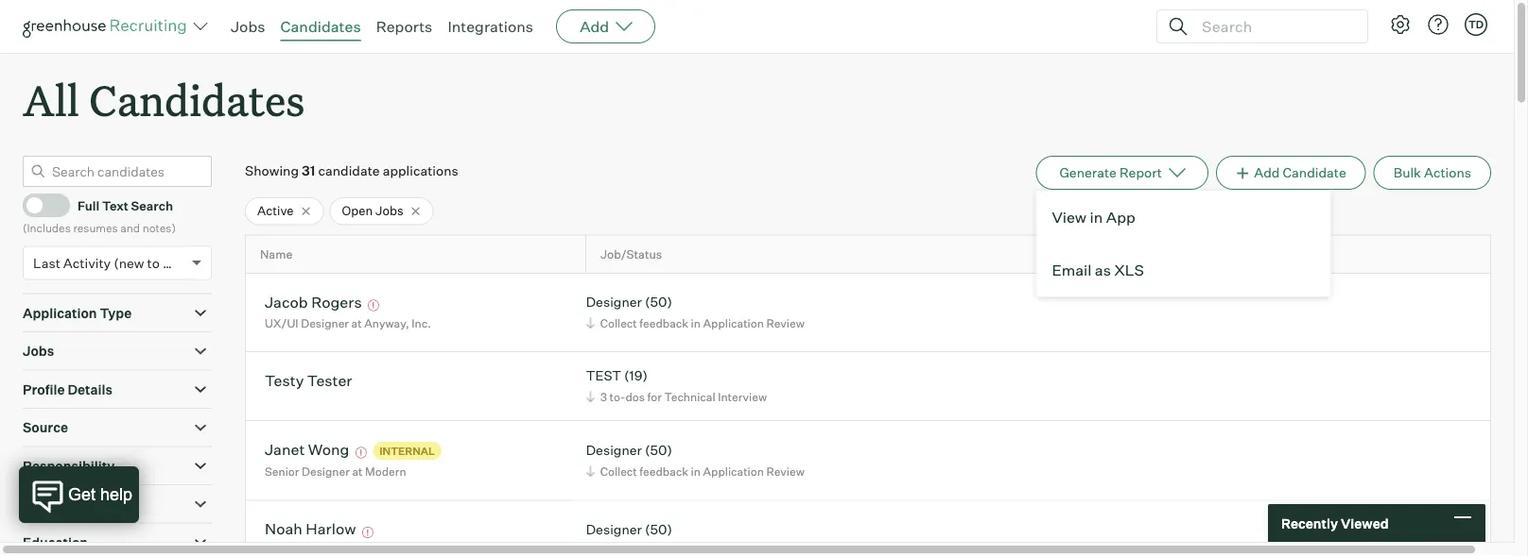 Task type: vqa. For each thing, say whether or not it's contained in the screenshot.
the bottommost Order History Link
no



Task type: locate. For each thing, give the bounding box(es) containing it.
view in app link
[[1037, 191, 1330, 244]]

add inside popup button
[[580, 17, 609, 36]]

3
[[600, 390, 607, 404]]

add
[[580, 17, 609, 36], [1254, 165, 1280, 181]]

1 vertical spatial feedback
[[640, 465, 688, 479]]

review down "interview"
[[766, 465, 805, 479]]

0 vertical spatial review
[[766, 316, 805, 331]]

collect up test
[[600, 316, 637, 331]]

at for rogers
[[351, 316, 362, 331]]

for
[[647, 390, 662, 404]]

designer
[[586, 294, 642, 311], [301, 316, 349, 331], [586, 442, 642, 459], [302, 465, 350, 480], [586, 522, 642, 538]]

collect feedback in application review link for wong
[[583, 463, 809, 481]]

text
[[102, 198, 128, 213]]

(50)
[[645, 294, 672, 311], [645, 442, 672, 459], [645, 522, 672, 538]]

generate report menu
[[1036, 190, 1331, 298]]

feedback
[[640, 316, 688, 331], [640, 465, 688, 479]]

1 vertical spatial collect feedback in application review link
[[583, 463, 809, 481]]

jobs up profile
[[23, 343, 54, 360]]

profile
[[23, 382, 65, 398]]

modern
[[365, 465, 406, 480]]

1 vertical spatial review
[[766, 465, 805, 479]]

integrations
[[448, 17, 533, 36]]

1 vertical spatial collect
[[600, 465, 637, 479]]

0 vertical spatial feedback
[[640, 316, 688, 331]]

jobs link
[[231, 17, 265, 36]]

in left "app"
[[1090, 208, 1103, 227]]

actions
[[1424, 165, 1471, 181]]

testy tester
[[265, 371, 352, 390]]

all
[[23, 72, 79, 128]]

jobs left candidates link
[[231, 17, 265, 36]]

application
[[23, 305, 97, 322], [703, 316, 764, 331], [703, 465, 764, 479]]

add candidate
[[1254, 165, 1346, 181]]

1 horizontal spatial jobs
[[231, 17, 265, 36]]

as
[[1095, 261, 1111, 280]]

last activity (new to old) option
[[33, 255, 187, 272]]

1 review from the top
[[766, 316, 805, 331]]

at
[[351, 316, 362, 331], [352, 465, 363, 480]]

at down rogers in the bottom of the page
[[351, 316, 362, 331]]

application type
[[23, 305, 132, 322]]

collect
[[600, 316, 637, 331], [600, 465, 637, 479]]

candidates
[[280, 17, 361, 36], [89, 72, 305, 128]]

Search candidates field
[[23, 156, 212, 187]]

recently viewed
[[1281, 516, 1389, 532]]

2 vertical spatial jobs
[[23, 343, 54, 360]]

in inside the generate report menu
[[1090, 208, 1103, 227]]

in down technical
[[691, 465, 701, 479]]

2 (50) from the top
[[645, 442, 672, 459]]

rogers
[[311, 293, 362, 312]]

1 vertical spatial at
[[352, 465, 363, 480]]

0 vertical spatial collect
[[600, 316, 637, 331]]

dos
[[625, 390, 645, 404]]

all candidates
[[23, 72, 305, 128]]

viewed
[[1341, 516, 1389, 532]]

3 to-dos for technical interview link
[[583, 388, 772, 406]]

noah harlow
[[265, 520, 356, 539]]

jobs
[[231, 17, 265, 36], [375, 203, 404, 219], [23, 343, 54, 360]]

collect feedback in application review link for rogers
[[583, 315, 809, 333]]

0 vertical spatial in
[[1090, 208, 1103, 227]]

1 horizontal spatial add
[[1254, 165, 1280, 181]]

view in app
[[1052, 208, 1135, 227]]

showing
[[245, 163, 299, 179]]

1 vertical spatial (50)
[[645, 442, 672, 459]]

0 horizontal spatial add
[[580, 17, 609, 36]]

jacob rogers has been in application review for more than 5 days image
[[365, 300, 382, 312]]

designer (50) collect feedback in application review down technical
[[586, 442, 805, 479]]

(new
[[114, 255, 144, 272]]

report
[[1120, 165, 1162, 181]]

1 vertical spatial add
[[1254, 165, 1280, 181]]

1 designer (50) collect feedback in application review from the top
[[586, 294, 805, 331]]

test (19) 3 to-dos for technical interview
[[586, 368, 767, 404]]

generate report button
[[1036, 156, 1208, 190]]

candidates right 'jobs' link
[[280, 17, 361, 36]]

2 horizontal spatial jobs
[[375, 203, 404, 219]]

(19)
[[624, 368, 648, 385]]

1 vertical spatial in
[[691, 316, 701, 331]]

0 vertical spatial (50)
[[645, 294, 672, 311]]

ux/ui designer at anyway, inc.
[[265, 316, 431, 331]]

2 collect feedback in application review link from the top
[[583, 463, 809, 481]]

0 vertical spatial at
[[351, 316, 362, 331]]

configure image
[[1389, 13, 1412, 36]]

profile details
[[23, 382, 112, 398]]

review
[[766, 316, 805, 331], [766, 465, 805, 479]]

0 vertical spatial collect feedback in application review link
[[583, 315, 809, 333]]

Search text field
[[1197, 13, 1350, 40]]

td button
[[1465, 13, 1487, 36]]

(includes
[[23, 221, 71, 235]]

collect feedback in application review link
[[583, 315, 809, 333], [583, 463, 809, 481]]

1 vertical spatial jobs
[[375, 203, 404, 219]]

at down "janet wong has been in application review for more than 5 days" icon
[[352, 465, 363, 480]]

tester
[[307, 371, 352, 390]]

reports link
[[376, 17, 432, 36]]

a follow-up was set for sep 22, 2023 for noah harlow image
[[359, 528, 376, 539]]

review up "interview"
[[766, 316, 805, 331]]

active
[[257, 203, 294, 219]]

0 vertical spatial candidates
[[280, 17, 361, 36]]

candidates link
[[280, 17, 361, 36]]

testy
[[265, 371, 304, 390]]

feedback up (19) at the bottom of page
[[640, 316, 688, 331]]

1 vertical spatial designer (50) collect feedback in application review
[[586, 442, 805, 479]]

bulk actions
[[1394, 165, 1471, 181]]

2 vertical spatial (50)
[[645, 522, 672, 538]]

view
[[1052, 208, 1087, 227]]

td button
[[1461, 9, 1491, 40]]

applications
[[383, 163, 458, 179]]

testy tester link
[[265, 371, 352, 393]]

jacob
[[265, 293, 308, 312]]

0 vertical spatial designer (50) collect feedback in application review
[[586, 294, 805, 331]]

1 collect feedback in application review link from the top
[[583, 315, 809, 333]]

collect up designer (50)
[[600, 465, 637, 479]]

old)
[[163, 255, 187, 272]]

application up "interview"
[[703, 316, 764, 331]]

jobs right open
[[375, 203, 404, 219]]

janet wong link
[[265, 440, 349, 462]]

collect feedback in application review link down technical
[[583, 463, 809, 481]]

0 vertical spatial add
[[580, 17, 609, 36]]

search
[[131, 198, 173, 213]]

candidates down 'jobs' link
[[89, 72, 305, 128]]

jacob rogers link
[[265, 293, 362, 315]]

feedback up designer (50)
[[640, 465, 688, 479]]

in up test (19) 3 to-dos for technical interview
[[691, 316, 701, 331]]

type
[[100, 305, 132, 322]]

designer (50) collect feedback in application review up test (19) 3 to-dos for technical interview
[[586, 294, 805, 331]]

collect feedback in application review link up test (19) 3 to-dos for technical interview
[[583, 315, 809, 333]]



Task type: describe. For each thing, give the bounding box(es) containing it.
full text search (includes resumes and notes)
[[23, 198, 176, 235]]

janet wong
[[265, 440, 349, 459]]

2 review from the top
[[766, 465, 805, 479]]

add for add
[[580, 17, 609, 36]]

noah harlow link
[[265, 520, 356, 542]]

reports
[[376, 17, 432, 36]]

designer (50)
[[586, 522, 672, 538]]

email as xls
[[1052, 261, 1144, 280]]

1 (50) from the top
[[645, 294, 672, 311]]

harlow
[[306, 520, 356, 539]]

anyway,
[[364, 316, 409, 331]]

app
[[1106, 208, 1135, 227]]

0 vertical spatial jobs
[[231, 17, 265, 36]]

application down the 'last'
[[23, 305, 97, 322]]

to
[[147, 255, 160, 272]]

1 feedback from the top
[[640, 316, 688, 331]]

open
[[342, 203, 373, 219]]

2 collect from the top
[[600, 465, 637, 479]]

td
[[1468, 18, 1484, 31]]

jacob rogers
[[265, 293, 362, 312]]

full
[[78, 198, 99, 213]]

name
[[260, 247, 292, 262]]

2 designer (50) collect feedback in application review from the top
[[586, 442, 805, 479]]

1 collect from the top
[[600, 316, 637, 331]]

pipeline tasks
[[23, 497, 115, 513]]

interview
[[718, 390, 767, 404]]

add for add candidate
[[1254, 165, 1280, 181]]

greenhouse recruiting image
[[23, 15, 193, 38]]

0 horizontal spatial jobs
[[23, 343, 54, 360]]

candidate
[[318, 163, 380, 179]]

email as xls link
[[1037, 244, 1330, 297]]

senior designer at modern
[[265, 465, 406, 480]]

noah
[[265, 520, 302, 539]]

1 vertical spatial candidates
[[89, 72, 305, 128]]

notes)
[[142, 221, 176, 235]]

checkmark image
[[31, 198, 45, 212]]

and
[[120, 221, 140, 235]]

at for wong
[[352, 465, 363, 480]]

open jobs
[[342, 203, 404, 219]]

technical
[[664, 390, 715, 404]]

ux/ui
[[265, 316, 298, 331]]

responsibility
[[23, 458, 115, 475]]

bulk actions link
[[1374, 156, 1491, 190]]

generate report
[[1059, 165, 1162, 181]]

candidate
[[1283, 165, 1346, 181]]

xls
[[1114, 261, 1144, 280]]

details
[[67, 382, 112, 398]]

resumes
[[73, 221, 118, 235]]

inc.
[[412, 316, 431, 331]]

janet
[[265, 440, 305, 459]]

wong
[[308, 440, 349, 459]]

email
[[1052, 261, 1092, 280]]

candidate reports are now available! apply filters and select "view in app" element
[[1036, 156, 1208, 190]]

add candidate link
[[1216, 156, 1366, 190]]

last activity (new to old)
[[33, 255, 187, 272]]

senior
[[265, 465, 299, 480]]

internal
[[380, 445, 435, 458]]

generate
[[1059, 165, 1117, 181]]

to-
[[610, 390, 625, 404]]

recently
[[1281, 516, 1338, 532]]

tasks
[[78, 497, 115, 513]]

31
[[302, 163, 315, 179]]

education
[[23, 535, 88, 551]]

pipeline
[[23, 497, 75, 513]]

showing 31 candidate applications
[[245, 163, 458, 179]]

3 (50) from the top
[[645, 522, 672, 538]]

bulk
[[1394, 165, 1421, 181]]

2 vertical spatial in
[[691, 465, 701, 479]]

test
[[586, 368, 621, 385]]

job/status
[[600, 247, 662, 262]]

activity
[[63, 255, 111, 272]]

last
[[33, 255, 60, 272]]

integrations link
[[448, 17, 533, 36]]

application down "interview"
[[703, 465, 764, 479]]

2 feedback from the top
[[640, 465, 688, 479]]

source
[[23, 420, 68, 437]]

janet wong has been in application review for more than 5 days image
[[353, 448, 370, 459]]



